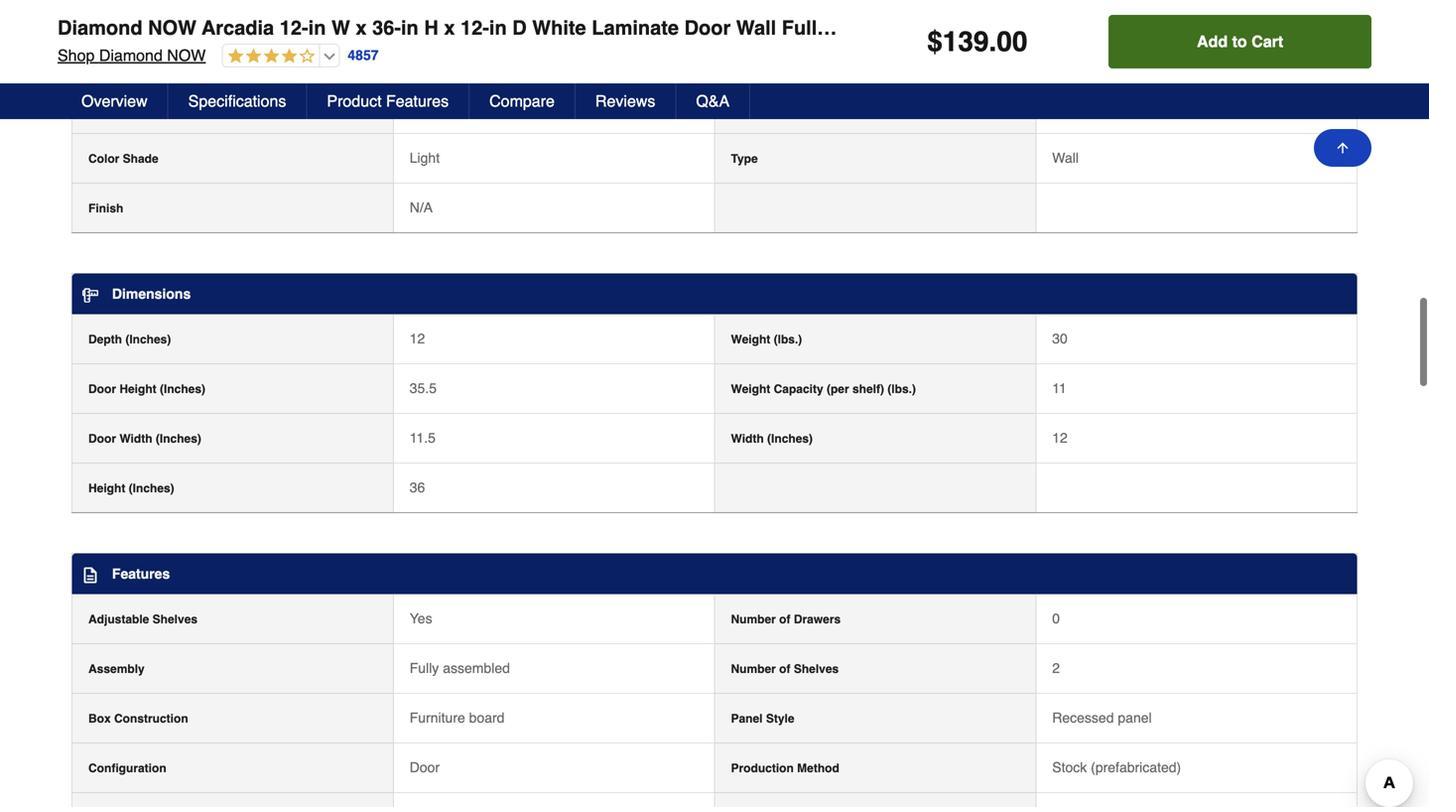 Task type: describe. For each thing, give the bounding box(es) containing it.
panel style
[[731, 712, 795, 726]]

depth (inches)
[[88, 333, 171, 347]]

specifications
[[188, 92, 286, 110]]

specifications button
[[168, 83, 307, 119]]

cart
[[1252, 32, 1284, 51]]

adjustable shelves
[[88, 613, 198, 627]]

manufacturer
[[731, 102, 807, 116]]

0 vertical spatial height
[[119, 382, 157, 396]]

0 vertical spatial panel
[[1128, 16, 1181, 39]]

door for door
[[410, 760, 440, 776]]

shade
[[123, 152, 159, 166]]

2 in from the left
[[401, 16, 419, 39]]

n/a
[[410, 200, 433, 215]]

1 in from the left
[[308, 16, 326, 39]]

cabinet
[[945, 16, 1018, 39]]

furniture
[[410, 710, 465, 726]]

1 color/finish from the left
[[88, 102, 158, 116]]

box construction
[[88, 712, 188, 726]]

0
[[1053, 611, 1061, 627]]

1 vertical spatial shelves
[[794, 662, 839, 676]]

door for door height (inches)
[[88, 382, 116, 396]]

color
[[88, 152, 119, 166]]

type
[[731, 152, 758, 166]]

dimensions
[[112, 286, 191, 302]]

0 horizontal spatial fully
[[410, 660, 439, 676]]

3 in from the left
[[489, 16, 507, 39]]

features inside button
[[386, 92, 449, 110]]

number for yes
[[731, 613, 776, 627]]

30
[[1053, 331, 1068, 347]]

to
[[1233, 32, 1248, 51]]

notes image
[[82, 567, 98, 583]]

family
[[161, 102, 199, 116]]

35.5
[[410, 380, 437, 396]]

1 horizontal spatial white
[[532, 16, 587, 39]]

color/finish family
[[88, 102, 199, 116]]

door right "to"
[[1258, 16, 1305, 39]]

collection
[[88, 53, 146, 67]]

compare button
[[470, 83, 576, 119]]

add to cart button
[[1109, 15, 1372, 69]]

1 vertical spatial diamond
[[99, 46, 163, 65]]

0 vertical spatial laminate
[[592, 16, 679, 39]]

number of drawers
[[731, 613, 841, 627]]

1 width from the left
[[119, 432, 152, 446]]

(inches) for height (inches)
[[129, 482, 174, 495]]

h
[[424, 16, 439, 39]]

door height (inches)
[[88, 382, 206, 396]]

add to cart
[[1198, 32, 1284, 51]]

adjustable
[[88, 613, 149, 627]]

assembled
[[443, 660, 510, 676]]

weight capacity (per shelf) (lbs.)
[[731, 382, 916, 396]]

0 horizontal spatial 12
[[410, 331, 425, 347]]

depth
[[88, 333, 122, 347]]

drawers
[[794, 613, 841, 627]]

color shade
[[88, 152, 159, 166]]

light
[[410, 150, 440, 166]]

d
[[513, 16, 527, 39]]

production
[[731, 762, 794, 776]]

arcadia
[[202, 16, 274, 39]]

(prefabricated)
[[1091, 760, 1182, 776]]

$
[[928, 26, 943, 58]]

shaker
[[1186, 16, 1253, 39]]

of for 0
[[780, 613, 791, 627]]

number of shelves
[[731, 662, 839, 676]]

assembled
[[834, 16, 939, 39]]

add
[[1198, 32, 1228, 51]]

of for 2
[[780, 662, 791, 676]]

stock (prefabricated)
[[1053, 760, 1182, 776]]

collection name
[[88, 53, 182, 67]]

yes
[[410, 611, 433, 627]]

construction
[[114, 712, 188, 726]]

panel
[[1118, 710, 1152, 726]]

(per
[[827, 382, 850, 396]]

product features
[[327, 92, 449, 110]]

box
[[88, 712, 111, 726]]

reviews
[[596, 92, 656, 110]]

weight (lbs.)
[[731, 333, 803, 347]]

1 horizontal spatial (lbs.)
[[888, 382, 916, 396]]

(inches) down door height (inches)
[[156, 432, 201, 446]]

overview
[[81, 92, 148, 110]]

36
[[410, 480, 425, 495]]

11.5
[[410, 430, 436, 446]]

arrow up image
[[1336, 140, 1351, 156]]

shelf)
[[853, 382, 885, 396]]

(inches) for depth (inches)
[[125, 333, 171, 347]]

number for fully assembled
[[731, 662, 776, 676]]

door for door width (inches)
[[88, 432, 116, 446]]

.
[[989, 26, 997, 58]]

compare
[[490, 92, 555, 110]]



Task type: locate. For each thing, give the bounding box(es) containing it.
board
[[469, 710, 505, 726]]

fully down yes
[[410, 660, 439, 676]]

x right 'h'
[[444, 16, 455, 39]]

fully
[[782, 16, 829, 39], [410, 660, 439, 676]]

features up light
[[386, 92, 449, 110]]

1 vertical spatial of
[[780, 662, 791, 676]]

panel left style
[[731, 712, 763, 726]]

0 vertical spatial wall
[[737, 16, 777, 39]]

2 number from the top
[[731, 662, 776, 676]]

2 of from the top
[[780, 662, 791, 676]]

weight
[[731, 333, 771, 347], [731, 382, 771, 396]]

of left the "drawers"
[[780, 613, 791, 627]]

number up the panel style
[[731, 662, 776, 676]]

1 number from the top
[[731, 613, 776, 627]]

1 vertical spatial 12
[[1053, 430, 1068, 446]]

width
[[119, 432, 152, 446], [731, 432, 764, 446]]

number up "number of shelves"
[[731, 613, 776, 627]]

height up door width (inches)
[[119, 382, 157, 396]]

36-
[[372, 16, 401, 39]]

diamond down general
[[99, 46, 163, 65]]

0 vertical spatial fully
[[782, 16, 829, 39]]

color/finish up color shade
[[88, 102, 158, 116]]

1 vertical spatial (lbs.)
[[888, 382, 916, 396]]

0 horizontal spatial features
[[112, 566, 170, 582]]

shelves right adjustable
[[153, 613, 198, 627]]

12- right 'h'
[[461, 16, 489, 39]]

0 horizontal spatial wall
[[737, 16, 777, 39]]

manufacturer color/finish
[[731, 102, 880, 116]]

1 12- from the left
[[280, 16, 308, 39]]

laminate
[[592, 16, 679, 39], [1053, 51, 1110, 67]]

door down 'furniture'
[[410, 760, 440, 776]]

weight for 30
[[731, 333, 771, 347]]

width down weight capacity (per shelf) (lbs.) at the right top
[[731, 432, 764, 446]]

1 horizontal spatial 12-
[[461, 16, 489, 39]]

(recessed
[[1023, 16, 1122, 39]]

width (inches)
[[731, 432, 813, 446]]

1 horizontal spatial in
[[401, 16, 419, 39]]

panel left add
[[1128, 16, 1181, 39]]

door
[[685, 16, 731, 39], [1258, 16, 1305, 39], [88, 382, 116, 396], [88, 432, 116, 446], [410, 760, 440, 776]]

configuration
[[88, 762, 166, 776]]

style
[[766, 712, 795, 726]]

(lbs.) up capacity at right top
[[774, 333, 803, 347]]

x right w
[[356, 16, 367, 39]]

1 weight from the top
[[731, 333, 771, 347]]

overview button
[[62, 83, 168, 119]]

laminate down (recessed
[[1053, 51, 1110, 67]]

now up name
[[148, 16, 197, 39]]

2 color/finish from the left
[[810, 102, 880, 116]]

height down door width (inches)
[[88, 482, 125, 495]]

0 vertical spatial 12
[[410, 331, 425, 347]]

0 vertical spatial of
[[780, 613, 791, 627]]

capacity
[[774, 382, 824, 396]]

name
[[149, 53, 182, 67]]

now
[[148, 16, 197, 39], [167, 46, 206, 65]]

reviews button
[[576, 83, 677, 119]]

width up height (inches)
[[119, 432, 152, 446]]

in left d
[[489, 16, 507, 39]]

list view image
[[82, 7, 98, 23]]

recessed panel
[[1053, 710, 1152, 726]]

1 vertical spatial height
[[88, 482, 125, 495]]

0 vertical spatial diamond
[[58, 16, 143, 39]]

in left 'h'
[[401, 16, 419, 39]]

in left w
[[308, 16, 326, 39]]

1 of from the top
[[780, 613, 791, 627]]

door up height (inches)
[[88, 432, 116, 446]]

(lbs.) right shelf) at top right
[[888, 382, 916, 396]]

fully assembled
[[410, 660, 510, 676]]

shelves
[[153, 613, 198, 627], [794, 662, 839, 676]]

1 vertical spatial fully
[[410, 660, 439, 676]]

1 horizontal spatial width
[[731, 432, 764, 446]]

0 vertical spatial number
[[731, 613, 776, 627]]

2
[[1053, 660, 1061, 676]]

12 down 11
[[1053, 430, 1068, 446]]

0 vertical spatial weight
[[731, 333, 771, 347]]

door down depth
[[88, 382, 116, 396]]

number
[[731, 613, 776, 627], [731, 662, 776, 676]]

12- up 4 stars 'image' on the top
[[280, 16, 308, 39]]

features up adjustable shelves
[[112, 566, 170, 582]]

furniture board
[[410, 710, 505, 726]]

dimensions image
[[82, 287, 98, 303]]

in
[[308, 16, 326, 39], [401, 16, 419, 39], [489, 16, 507, 39]]

white up light
[[410, 100, 445, 116]]

product
[[327, 92, 382, 110]]

finish
[[88, 202, 123, 215]]

1 horizontal spatial shelves
[[794, 662, 839, 676]]

w
[[332, 16, 350, 39]]

2 weight from the top
[[731, 382, 771, 396]]

0 horizontal spatial color/finish
[[88, 102, 158, 116]]

0 horizontal spatial (lbs.)
[[774, 333, 803, 347]]

diamond up collection
[[58, 16, 143, 39]]

12 up 35.5
[[410, 331, 425, 347]]

1 horizontal spatial 12
[[1053, 430, 1068, 446]]

1 vertical spatial now
[[167, 46, 206, 65]]

panel
[[1128, 16, 1181, 39], [731, 712, 763, 726]]

weight for 11
[[731, 382, 771, 396]]

color/finish right manufacturer
[[810, 102, 880, 116]]

0 horizontal spatial laminate
[[592, 16, 679, 39]]

style)
[[1310, 16, 1364, 39]]

0 vertical spatial now
[[148, 16, 197, 39]]

(inches) up door width (inches)
[[160, 382, 206, 396]]

features
[[386, 92, 449, 110], [112, 566, 170, 582]]

0 horizontal spatial in
[[308, 16, 326, 39]]

product features button
[[307, 83, 470, 119]]

1 horizontal spatial panel
[[1128, 16, 1181, 39]]

fully left assembled
[[782, 16, 829, 39]]

recessed
[[1053, 710, 1115, 726]]

0 horizontal spatial x
[[356, 16, 367, 39]]

1 vertical spatial wall
[[1053, 150, 1079, 166]]

2 width from the left
[[731, 432, 764, 446]]

2 x from the left
[[444, 16, 455, 39]]

0 horizontal spatial shelves
[[153, 613, 198, 627]]

general
[[112, 6, 164, 22]]

wall
[[737, 16, 777, 39], [1053, 150, 1079, 166]]

white
[[532, 16, 587, 39], [410, 100, 445, 116]]

1 horizontal spatial fully
[[782, 16, 829, 39]]

laminate up reviews
[[592, 16, 679, 39]]

0 horizontal spatial width
[[119, 432, 152, 446]]

1 horizontal spatial x
[[444, 16, 455, 39]]

1 vertical spatial features
[[112, 566, 170, 582]]

shelves down the "drawers"
[[794, 662, 839, 676]]

12
[[410, 331, 425, 347], [1053, 430, 1068, 446]]

now up family
[[167, 46, 206, 65]]

1 vertical spatial laminate
[[1053, 51, 1110, 67]]

color/finish
[[88, 102, 158, 116], [810, 102, 880, 116]]

1 vertical spatial number
[[731, 662, 776, 676]]

0 horizontal spatial 12-
[[280, 16, 308, 39]]

0 vertical spatial shelves
[[153, 613, 198, 627]]

1 vertical spatial panel
[[731, 712, 763, 726]]

door up q&a
[[685, 16, 731, 39]]

of
[[780, 613, 791, 627], [780, 662, 791, 676]]

door width (inches)
[[88, 432, 201, 446]]

2 horizontal spatial in
[[489, 16, 507, 39]]

1 horizontal spatial laminate
[[1053, 51, 1110, 67]]

0 horizontal spatial panel
[[731, 712, 763, 726]]

assembly
[[88, 662, 145, 676]]

(inches) right depth
[[125, 333, 171, 347]]

production method
[[731, 762, 840, 776]]

white right d
[[532, 16, 587, 39]]

1 horizontal spatial color/finish
[[810, 102, 880, 116]]

139
[[943, 26, 989, 58]]

method
[[797, 762, 840, 776]]

(inches) for width (inches)
[[768, 432, 813, 446]]

height
[[119, 382, 157, 396], [88, 482, 125, 495]]

of down number of drawers
[[780, 662, 791, 676]]

height (inches)
[[88, 482, 174, 495]]

q&a
[[696, 92, 730, 110]]

shop diamond now
[[58, 46, 206, 65]]

0 horizontal spatial white
[[410, 100, 445, 116]]

00
[[997, 26, 1028, 58]]

2 12- from the left
[[461, 16, 489, 39]]

0 vertical spatial white
[[532, 16, 587, 39]]

1 vertical spatial weight
[[731, 382, 771, 396]]

11
[[1053, 380, 1067, 396]]

weight up weight capacity (per shelf) (lbs.) at the right top
[[731, 333, 771, 347]]

4 stars image
[[223, 48, 315, 66]]

1 vertical spatial white
[[410, 100, 445, 116]]

(inches) down capacity at right top
[[768, 432, 813, 446]]

0 vertical spatial (lbs.)
[[774, 333, 803, 347]]

12-
[[280, 16, 308, 39], [461, 16, 489, 39]]

weight left capacity at right top
[[731, 382, 771, 396]]

1 horizontal spatial features
[[386, 92, 449, 110]]

1 horizontal spatial wall
[[1053, 150, 1079, 166]]

1 x from the left
[[356, 16, 367, 39]]

shop
[[58, 46, 95, 65]]

diamond now arcadia 12-in w x 36-in h x 12-in d white laminate door wall fully assembled cabinet (recessed panel shaker door style)
[[58, 16, 1364, 39]]

(inches) down door width (inches)
[[129, 482, 174, 495]]

stock
[[1053, 760, 1088, 776]]

4857
[[348, 47, 379, 63]]

0 vertical spatial features
[[386, 92, 449, 110]]

$ 139 . 00
[[928, 26, 1028, 58]]

q&a button
[[677, 83, 751, 119]]



Task type: vqa. For each thing, say whether or not it's contained in the screenshot.


